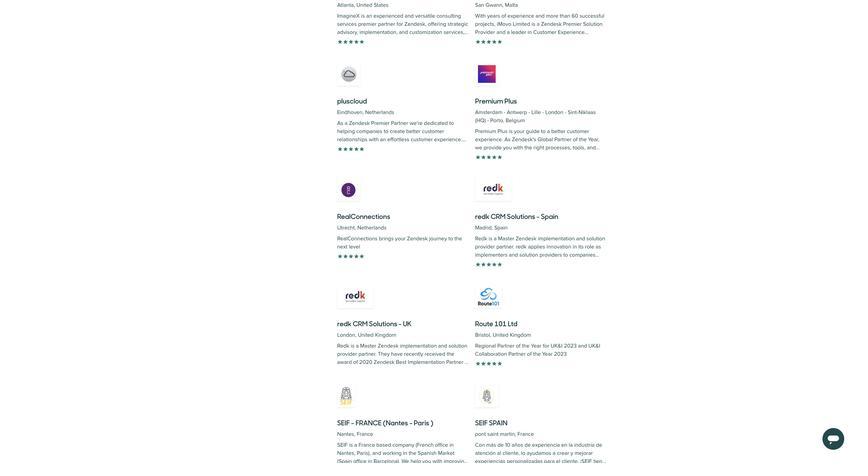 Task type: describe. For each thing, give the bounding box(es) containing it.
uk
[[403, 319, 412, 329]]

- inside redk crm solutions - uk london, united kingdom
[[399, 319, 402, 329]]

premium for premium plus amsterdam - antwerp - lille - london - sint-niklaas (hq) - porto, belgium
[[476, 96, 504, 106]]

exceptional
[[429, 368, 457, 374]]

premier
[[358, 21, 377, 28]]

atlanta,
[[337, 2, 355, 9]]

netherlands for realconnections
[[358, 225, 387, 232]]

received
[[425, 351, 446, 358]]

seif for seif - france (nantes - paris )
[[337, 418, 350, 428]]

to for realconnections
[[449, 236, 453, 242]]

london
[[546, 109, 564, 116]]

is for solution
[[351, 343, 355, 350]]

2 uk&i from the left
[[589, 343, 601, 350]]

route 101 ltd bristol, united kingdom
[[476, 319, 532, 339]]

spain
[[489, 418, 508, 428]]

the inside realconnections brings your zendesk journey to the next level
[[455, 236, 463, 242]]

france inside 'seif - france (nantes - paris ) nantes, france'
[[357, 431, 373, 438]]

right
[[534, 145, 545, 151]]

antwerp
[[507, 109, 527, 116]]

redk crm solutions - spain madrid, spain
[[476, 211, 559, 232]]

niklaas
[[579, 109, 596, 116]]

zendesk inside realconnections brings your zendesk journey to the next level
[[407, 236, 428, 242]]

experienced
[[374, 13, 404, 19]]

0 vertical spatial 2023
[[564, 343, 577, 350]]

support,
[[390, 37, 409, 44]]

united inside redk crm solutions - uk london, united kingdom
[[358, 332, 374, 339]]

journey
[[430, 236, 447, 242]]

united inside "route 101 ltd bristol, united kingdom"
[[493, 332, 509, 339]]

101
[[495, 319, 507, 329]]

solution
[[449, 343, 468, 350]]

1 horizontal spatial to
[[490, 153, 495, 159]]

netherlands for pluscloud
[[365, 109, 395, 116]]

brings
[[379, 236, 394, 242]]

ai
[[389, 45, 394, 52]]

belgium
[[506, 117, 525, 124]]

next
[[337, 244, 348, 251]]

collaboration
[[476, 351, 507, 358]]

1 vertical spatial 2023
[[554, 351, 567, 358]]

pluscloud
[[337, 96, 367, 106]]

partner inside "redk is a master zendesk implementation and solution provider partner.    they have recently received the award of 2020 zendesk best implementation partner of the year.    they help companies deliver exceptional customer experiences, whilst driving business value through consultancy and technology-based solutions."
[[447, 359, 464, 366]]

bristol,
[[476, 332, 492, 339]]

premium for premium plus is your guide to a better customer experience. as zendesk's global partner of the year, we provide you with the right processes, tools, and setup to deliver next-level customer service.
[[476, 128, 497, 135]]

eindhoven,
[[337, 109, 364, 116]]

a inside premium plus is your guide to a better customer experience. as zendesk's global partner of the year, we provide you with the right processes, tools, and setup to deliver next-level customer service.
[[548, 128, 550, 135]]

malta
[[505, 2, 518, 9]]

level inside realconnections brings your zendesk journey to the next level
[[349, 244, 360, 251]]

companies
[[384, 368, 410, 374]]

france inside seif spain pont saint martin, france
[[518, 431, 534, 438]]

training
[[370, 37, 388, 44]]

implementation
[[408, 359, 445, 366]]

lille
[[532, 109, 541, 116]]

0 vertical spatial they
[[378, 351, 390, 358]]

states
[[374, 2, 389, 9]]

regional partner of the year for uk&i 2023 and uk&i collaboration partner of the year 2023
[[476, 343, 601, 358]]

services
[[337, 21, 357, 28]]

tools,
[[573, 145, 586, 151]]

analytics,
[[447, 37, 469, 44]]

processes,
[[546, 145, 572, 151]]

workflows,
[[362, 45, 388, 52]]

imaginex is an experienced and versatile consulting services premier partner for zendesk, offering strategic advisory, implementation, and customization services, adoption and training support, data migration, analytics, intelligent workflows, ai & chatbots.
[[337, 13, 469, 52]]

realconnections brings your zendesk journey to the next level
[[337, 236, 463, 251]]

plus for premium plus amsterdam - antwerp - lille - london - sint-niklaas (hq) - porto, belgium
[[505, 96, 517, 106]]

is for services
[[361, 13, 365, 19]]

2020
[[360, 359, 373, 366]]

year.
[[347, 368, 358, 374]]

saint
[[488, 431, 499, 438]]

provider
[[337, 351, 357, 358]]

redk is a master zendesk implementation and solution provider partner.    they have recently received the award of 2020 zendesk best implementation partner of the year.    they help companies deliver exceptional customer experiences, whilst driving business value through consultancy and technology-based solutions.
[[337, 343, 470, 391]]

intelligent
[[337, 45, 361, 52]]

realconnections utrecht, netherlands
[[337, 211, 391, 232]]

advisory,
[[337, 29, 358, 36]]

premium plus is your guide to a better customer experience. as zendesk's global partner of the year, we provide you with the right processes, tools, and setup to deliver next-level customer service.
[[476, 128, 600, 159]]

chatbots.
[[400, 45, 422, 52]]

we
[[476, 145, 483, 151]]

best
[[396, 359, 407, 366]]

crm for spain
[[491, 211, 506, 221]]

plus for premium plus is your guide to a better customer experience. as zendesk's global partner of the year, we provide you with the right processes, tools, and setup to deliver next-level customer service.
[[498, 128, 508, 135]]

imaginex
[[337, 13, 360, 19]]

through
[[337, 384, 356, 391]]

san gwann, malta link
[[476, 0, 608, 46]]

an
[[367, 13, 372, 19]]

martin,
[[500, 431, 516, 438]]

nantes,
[[337, 431, 356, 438]]

premium plus amsterdam - antwerp - lille - london - sint-niklaas (hq) - porto, belgium
[[476, 96, 596, 124]]

for inside regional partner of the year for uk&i 2023 and uk&i collaboration partner of the year 2023
[[543, 343, 550, 350]]

experiences,
[[361, 376, 392, 383]]

seif spain pont saint martin, france
[[476, 418, 534, 438]]

solutions.
[[442, 384, 465, 391]]

you
[[503, 145, 512, 151]]

service.
[[562, 153, 580, 159]]

global
[[538, 136, 553, 143]]

partner up collaboration
[[498, 343, 515, 350]]

seif - france (nantes - paris ) nantes, france
[[337, 418, 434, 438]]

- inside redk crm solutions - spain madrid, spain
[[537, 211, 540, 221]]

regional
[[476, 343, 496, 350]]

1 vertical spatial spain
[[495, 225, 508, 232]]

whilst
[[393, 376, 407, 383]]



Task type: locate. For each thing, give the bounding box(es) containing it.
1 vertical spatial redk
[[337, 319, 352, 329]]

deliver
[[496, 153, 512, 159], [412, 368, 428, 374]]

route
[[476, 319, 494, 329]]

0 horizontal spatial a
[[356, 343, 359, 350]]

for inside imaginex is an experienced and versatile consulting services premier partner for zendesk, offering strategic advisory, implementation, and customization services, adoption and training support, data migration, analytics, intelligent workflows, ai & chatbots.
[[397, 21, 403, 28]]

premium up amsterdam
[[476, 96, 504, 106]]

seif for seif spain
[[476, 418, 488, 428]]

guide
[[526, 128, 540, 135]]

and
[[405, 13, 414, 19], [399, 29, 408, 36], [360, 37, 369, 44], [587, 145, 596, 151], [439, 343, 448, 350], [579, 343, 588, 350], [387, 384, 396, 391]]

0 horizontal spatial spain
[[495, 225, 508, 232]]

1 vertical spatial crm
[[353, 319, 368, 329]]

ltd
[[508, 319, 518, 329]]

they left have
[[378, 351, 390, 358]]

1 horizontal spatial your
[[514, 128, 525, 135]]

redk up madrid,
[[476, 211, 490, 221]]

your
[[514, 128, 525, 135], [395, 236, 406, 242]]

kingdom up master
[[375, 332, 397, 339]]

partner up exceptional
[[447, 359, 464, 366]]

1 vertical spatial plus
[[498, 128, 508, 135]]

1 vertical spatial zendesk
[[378, 343, 399, 350]]

migration,
[[422, 37, 446, 44]]

is left an
[[361, 13, 365, 19]]

united down 101
[[493, 332, 509, 339]]

realconnections for realconnections utrecht, netherlands
[[337, 211, 391, 221]]

0 vertical spatial level
[[526, 153, 537, 159]]

crm up madrid,
[[491, 211, 506, 221]]

is up as
[[509, 128, 513, 135]]

year,
[[589, 136, 600, 143]]

adoption
[[337, 37, 359, 44]]

zendesk's
[[512, 136, 537, 143]]

1 vertical spatial year
[[543, 351, 553, 358]]

united
[[357, 2, 373, 9], [358, 332, 374, 339], [493, 332, 509, 339]]

london,
[[337, 332, 357, 339]]

redk crm solutions - uk london, united kingdom
[[337, 319, 412, 339]]

a inside "redk is a master zendesk implementation and solution provider partner.    they have recently received the award of 2020 zendesk best implementation partner of the year.    they help companies deliver exceptional customer experiences, whilst driving business value through consultancy and technology-based solutions."
[[356, 343, 359, 350]]

is right "redk" at the left of page
[[351, 343, 355, 350]]

1 realconnections from the top
[[337, 211, 391, 221]]

a left master
[[356, 343, 359, 350]]

redk inside redk crm solutions - spain madrid, spain
[[476, 211, 490, 221]]

2 kingdom from the left
[[510, 332, 532, 339]]

1 horizontal spatial deliver
[[496, 153, 512, 159]]

(nantes
[[383, 418, 408, 428]]

premium inside premium plus amsterdam - antwerp - lille - london - sint-niklaas (hq) - porto, belgium
[[476, 96, 504, 106]]

0 vertical spatial for
[[397, 21, 403, 28]]

customer down processes,
[[538, 153, 561, 159]]

better
[[552, 128, 566, 135]]

consultancy
[[357, 384, 386, 391]]

0 vertical spatial solutions
[[507, 211, 536, 221]]

(hq)
[[476, 117, 486, 124]]

0 horizontal spatial customer
[[337, 376, 360, 383]]

2 realconnections from the top
[[337, 236, 378, 242]]

1 horizontal spatial for
[[543, 343, 550, 350]]

master
[[360, 343, 377, 350]]

1 horizontal spatial a
[[548, 128, 550, 135]]

0 horizontal spatial level
[[349, 244, 360, 251]]

sint-
[[568, 109, 579, 116]]

as
[[505, 136, 511, 143]]

redk up london,
[[337, 319, 352, 329]]

0 vertical spatial redk
[[476, 211, 490, 221]]

porto,
[[491, 117, 505, 124]]

crm inside redk crm solutions - spain madrid, spain
[[491, 211, 506, 221]]

solutions for uk
[[369, 319, 398, 329]]

crm inside redk crm solutions - uk london, united kingdom
[[353, 319, 368, 329]]

madrid,
[[476, 225, 493, 232]]

customer inside "redk is a master zendesk implementation and solution provider partner.    they have recently received the award of 2020 zendesk best implementation partner of the year.    they help companies deliver exceptional customer experiences, whilst driving business value through consultancy and technology-based solutions."
[[337, 376, 360, 383]]

award
[[337, 359, 352, 366]]

realconnections
[[337, 211, 391, 221], [337, 236, 378, 242]]

kingdom down "ltd"
[[510, 332, 532, 339]]

1 horizontal spatial they
[[378, 351, 390, 358]]

partner.
[[359, 351, 377, 358]]

realconnections down utrecht, on the top left of the page
[[337, 236, 378, 242]]

seif inside seif spain pont saint martin, france
[[476, 418, 488, 428]]

1 horizontal spatial solutions
[[507, 211, 536, 221]]

0 vertical spatial plus
[[505, 96, 517, 106]]

1 horizontal spatial seif
[[476, 418, 488, 428]]

2 vertical spatial customer
[[337, 376, 360, 383]]

implementation
[[400, 343, 437, 350]]

0 vertical spatial your
[[514, 128, 525, 135]]

partner
[[555, 136, 572, 143], [498, 343, 515, 350], [509, 351, 526, 358], [447, 359, 464, 366]]

0 horizontal spatial deliver
[[412, 368, 428, 374]]

netherlands inside realconnections utrecht, netherlands
[[358, 225, 387, 232]]

next-
[[514, 153, 526, 159]]

2 seif from the left
[[476, 418, 488, 428]]

to right journey
[[449, 236, 453, 242]]

)
[[431, 418, 434, 428]]

france down france
[[357, 431, 373, 438]]

to inside realconnections brings your zendesk journey to the next level
[[449, 236, 453, 242]]

0 horizontal spatial kingdom
[[375, 332, 397, 339]]

is inside premium plus is your guide to a better customer experience. as zendesk's global partner of the year, we provide you with the right processes, tools, and setup to deliver next-level customer service.
[[509, 128, 513, 135]]

2 vertical spatial to
[[449, 236, 453, 242]]

atlanta, united states
[[337, 2, 389, 9]]

business
[[425, 376, 446, 383]]

crm up london,
[[353, 319, 368, 329]]

level right next
[[349, 244, 360, 251]]

0 horizontal spatial seif
[[337, 418, 350, 428]]

plus up antwerp
[[505, 96, 517, 106]]

1 seif from the left
[[337, 418, 350, 428]]

1 horizontal spatial uk&i
[[589, 343, 601, 350]]

1 vertical spatial netherlands
[[358, 225, 387, 232]]

based
[[426, 384, 441, 391]]

&
[[395, 45, 399, 52]]

netherlands inside pluscloud eindhoven, netherlands
[[365, 109, 395, 116]]

0 vertical spatial premium
[[476, 96, 504, 106]]

pluscloud eindhoven, netherlands
[[337, 96, 395, 116]]

1 kingdom from the left
[[375, 332, 397, 339]]

2 horizontal spatial to
[[541, 128, 546, 135]]

customer
[[567, 128, 590, 135], [538, 153, 561, 159], [337, 376, 360, 383]]

level down right
[[526, 153, 537, 159]]

united up master
[[358, 332, 374, 339]]

a up "global"
[[548, 128, 550, 135]]

services,
[[444, 29, 465, 36]]

for
[[397, 21, 403, 28], [543, 343, 550, 350]]

1 vertical spatial to
[[490, 153, 495, 159]]

netherlands up brings
[[358, 225, 387, 232]]

customer up 'through'
[[337, 376, 360, 383]]

plus up as
[[498, 128, 508, 135]]

experience.
[[476, 136, 503, 143]]

they down 2020
[[359, 368, 371, 374]]

san gwann, malta
[[476, 2, 518, 9]]

0 vertical spatial customer
[[567, 128, 590, 135]]

seif inside 'seif - france (nantes - paris ) nantes, france'
[[337, 418, 350, 428]]

deliver down you
[[496, 153, 512, 159]]

zendesk
[[407, 236, 428, 242], [378, 343, 399, 350], [374, 359, 395, 366]]

and inside regional partner of the year for uk&i 2023 and uk&i collaboration partner of the year 2023
[[579, 343, 588, 350]]

deliver for premium plus
[[496, 153, 512, 159]]

your inside premium plus is your guide to a better customer experience. as zendesk's global partner of the year, we provide you with the right processes, tools, and setup to deliver next-level customer service.
[[514, 128, 525, 135]]

paris
[[414, 418, 430, 428]]

partner up processes,
[[555, 136, 572, 143]]

kingdom
[[375, 332, 397, 339], [510, 332, 532, 339]]

is inside imaginex is an experienced and versatile consulting services premier partner for zendesk, offering strategic advisory, implementation, and customization services, adoption and training support, data migration, analytics, intelligent workflows, ai & chatbots.
[[361, 13, 365, 19]]

seif up pont
[[476, 418, 488, 428]]

1 vertical spatial for
[[543, 343, 550, 350]]

crm
[[491, 211, 506, 221], [353, 319, 368, 329]]

deliver inside premium plus is your guide to a better customer experience. as zendesk's global partner of the year, we provide you with the right processes, tools, and setup to deliver next-level customer service.
[[496, 153, 512, 159]]

realconnections up utrecht, on the top left of the page
[[337, 211, 391, 221]]

deliver inside "redk is a master zendesk implementation and solution provider partner.    they have recently received the award of 2020 zendesk best implementation partner of the year.    they help companies deliver exceptional customer experiences, whilst driving business value through consultancy and technology-based solutions."
[[412, 368, 428, 374]]

consulting
[[437, 13, 461, 19]]

1 horizontal spatial year
[[543, 351, 553, 358]]

versatile
[[415, 13, 435, 19]]

redk for uk
[[337, 319, 352, 329]]

plus inside premium plus amsterdam - antwerp - lille - london - sint-niklaas (hq) - porto, belgium
[[505, 96, 517, 106]]

data
[[411, 37, 421, 44]]

1 horizontal spatial kingdom
[[510, 332, 532, 339]]

realconnections for realconnections brings your zendesk journey to the next level
[[337, 236, 378, 242]]

have
[[391, 351, 403, 358]]

uk&i
[[551, 343, 563, 350], [589, 343, 601, 350]]

your right brings
[[395, 236, 406, 242]]

2 premium from the top
[[476, 128, 497, 135]]

0 horizontal spatial solutions
[[369, 319, 398, 329]]

plus inside premium plus is your guide to a better customer experience. as zendesk's global partner of the year, we provide you with the right processes, tools, and setup to deliver next-level customer service.
[[498, 128, 508, 135]]

crm for uk
[[353, 319, 368, 329]]

kingdom inside "route 101 ltd bristol, united kingdom"
[[510, 332, 532, 339]]

zendesk up have
[[378, 343, 399, 350]]

a
[[548, 128, 550, 135], [356, 343, 359, 350]]

0 vertical spatial a
[[548, 128, 550, 135]]

2 vertical spatial zendesk
[[374, 359, 395, 366]]

to down provide
[[490, 153, 495, 159]]

1 horizontal spatial customer
[[538, 153, 561, 159]]

partner inside premium plus is your guide to a better customer experience. as zendesk's global partner of the year, we provide you with the right processes, tools, and setup to deliver next-level customer service.
[[555, 136, 572, 143]]

partner
[[378, 21, 396, 28]]

solutions for spain
[[507, 211, 536, 221]]

partner right collaboration
[[509, 351, 526, 358]]

1 horizontal spatial crm
[[491, 211, 506, 221]]

2 horizontal spatial customer
[[567, 128, 590, 135]]

0 horizontal spatial crm
[[353, 319, 368, 329]]

0 horizontal spatial to
[[449, 236, 453, 242]]

1 vertical spatial solutions
[[369, 319, 398, 329]]

0 horizontal spatial they
[[359, 368, 371, 374]]

0 vertical spatial is
[[361, 13, 365, 19]]

0 horizontal spatial france
[[357, 431, 373, 438]]

level
[[526, 153, 537, 159], [349, 244, 360, 251]]

kingdom inside redk crm solutions - uk london, united kingdom
[[375, 332, 397, 339]]

gwann,
[[486, 2, 504, 9]]

of inside premium plus is your guide to a better customer experience. as zendesk's global partner of the year, we provide you with the right processes, tools, and setup to deliver next-level customer service.
[[573, 136, 578, 143]]

solutions inside redk crm solutions - uk london, united kingdom
[[369, 319, 398, 329]]

redk inside redk crm solutions - uk london, united kingdom
[[337, 319, 352, 329]]

seif up nantes,
[[337, 418, 350, 428]]

1 vertical spatial premium
[[476, 128, 497, 135]]

1 france from the left
[[357, 431, 373, 438]]

customization
[[410, 29, 443, 36]]

0 vertical spatial zendesk
[[407, 236, 428, 242]]

2023
[[564, 343, 577, 350], [554, 351, 567, 358]]

netherlands
[[365, 109, 395, 116], [358, 225, 387, 232]]

deliver for redk crm solutions - uk
[[412, 368, 428, 374]]

setup
[[476, 153, 489, 159]]

zendesk up help
[[374, 359, 395, 366]]

1 horizontal spatial spain
[[541, 211, 559, 221]]

1 vertical spatial realconnections
[[337, 236, 378, 242]]

0 horizontal spatial uk&i
[[551, 343, 563, 350]]

realconnections inside realconnections brings your zendesk journey to the next level
[[337, 236, 378, 242]]

they
[[378, 351, 390, 358], [359, 368, 371, 374]]

0 horizontal spatial year
[[531, 343, 542, 350]]

0 horizontal spatial redk
[[337, 319, 352, 329]]

france right martin,
[[518, 431, 534, 438]]

2 france from the left
[[518, 431, 534, 438]]

deliver up driving
[[412, 368, 428, 374]]

1 vertical spatial a
[[356, 343, 359, 350]]

0 horizontal spatial for
[[397, 21, 403, 28]]

0 vertical spatial crm
[[491, 211, 506, 221]]

0 vertical spatial to
[[541, 128, 546, 135]]

your inside realconnections brings your zendesk journey to the next level
[[395, 236, 406, 242]]

to for premium plus
[[541, 128, 546, 135]]

1 horizontal spatial redk
[[476, 211, 490, 221]]

1 premium from the top
[[476, 96, 504, 106]]

0 vertical spatial deliver
[[496, 153, 512, 159]]

is inside "redk is a master zendesk implementation and solution provider partner.    they have recently received the award of 2020 zendesk best implementation partner of the year.    they help companies deliver exceptional customer experiences, whilst driving business value through consultancy and technology-based solutions."
[[351, 343, 355, 350]]

0 horizontal spatial is
[[351, 343, 355, 350]]

1 uk&i from the left
[[551, 343, 563, 350]]

1 vertical spatial is
[[509, 128, 513, 135]]

1 horizontal spatial france
[[518, 431, 534, 438]]

2 vertical spatial is
[[351, 343, 355, 350]]

1 vertical spatial level
[[349, 244, 360, 251]]

france
[[356, 418, 382, 428]]

0 vertical spatial spain
[[541, 211, 559, 221]]

1 vertical spatial your
[[395, 236, 406, 242]]

level inside premium plus is your guide to a better customer experience. as zendesk's global partner of the year, we provide you with the right processes, tools, and setup to deliver next-level customer service.
[[526, 153, 537, 159]]

1 vertical spatial they
[[359, 368, 371, 374]]

of
[[573, 136, 578, 143], [516, 343, 521, 350], [527, 351, 532, 358], [354, 359, 358, 366], [465, 359, 470, 366]]

0 vertical spatial netherlands
[[365, 109, 395, 116]]

technology-
[[398, 384, 426, 391]]

and inside premium plus is your guide to a better customer experience. as zendesk's global partner of the year, we provide you with the right processes, tools, and setup to deliver next-level customer service.
[[587, 145, 596, 151]]

year
[[531, 343, 542, 350], [543, 351, 553, 358]]

zendesk left journey
[[407, 236, 428, 242]]

with
[[514, 145, 523, 151]]

1 vertical spatial deliver
[[412, 368, 428, 374]]

premium
[[476, 96, 504, 106], [476, 128, 497, 135]]

1 vertical spatial customer
[[538, 153, 561, 159]]

premium up experience.
[[476, 128, 497, 135]]

to up "global"
[[541, 128, 546, 135]]

zendesk,
[[405, 21, 427, 28]]

premium inside premium plus is your guide to a better customer experience. as zendesk's global partner of the year, we provide you with the right processes, tools, and setup to deliver next-level customer service.
[[476, 128, 497, 135]]

netherlands right eindhoven,
[[365, 109, 395, 116]]

your up zendesk's
[[514, 128, 525, 135]]

1 horizontal spatial level
[[526, 153, 537, 159]]

solutions
[[507, 211, 536, 221], [369, 319, 398, 329]]

redk for spain
[[476, 211, 490, 221]]

0 vertical spatial realconnections
[[337, 211, 391, 221]]

0 horizontal spatial your
[[395, 236, 406, 242]]

united up an
[[357, 2, 373, 9]]

recently
[[404, 351, 424, 358]]

2 horizontal spatial is
[[509, 128, 513, 135]]

0 vertical spatial year
[[531, 343, 542, 350]]

1 horizontal spatial is
[[361, 13, 365, 19]]

customer up tools, at the right
[[567, 128, 590, 135]]

driving
[[408, 376, 424, 383]]

redk
[[337, 343, 350, 350]]

solutions inside redk crm solutions - spain madrid, spain
[[507, 211, 536, 221]]



Task type: vqa. For each thing, say whether or not it's contained in the screenshot.


